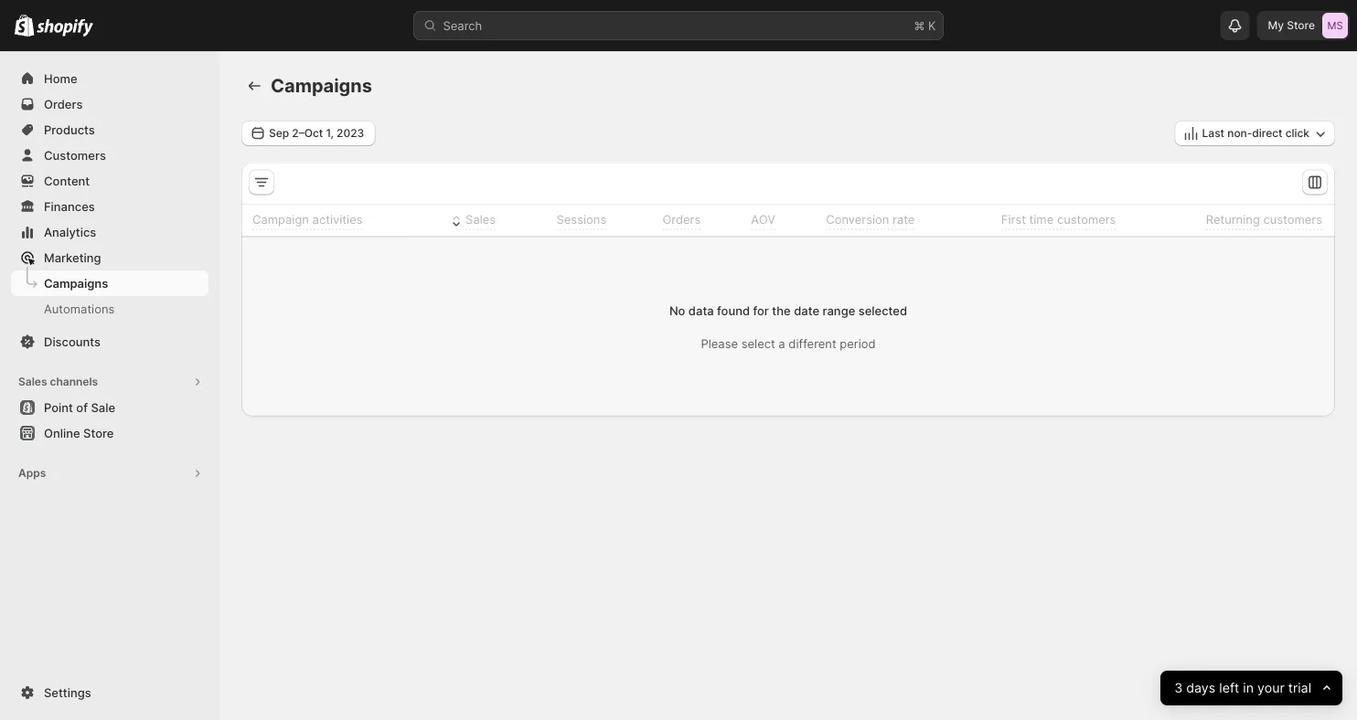 Task type: describe. For each thing, give the bounding box(es) containing it.
rate
[[893, 212, 915, 226]]

1 horizontal spatial shopify image
[[37, 19, 94, 37]]

first time customers
[[1002, 212, 1117, 226]]

last non-direct click button
[[1175, 121, 1336, 146]]

sales button
[[445, 207, 499, 233]]

returning customers button
[[1185, 207, 1326, 233]]

sales for sales
[[466, 212, 496, 226]]

⌘
[[914, 18, 925, 32]]

products
[[44, 123, 95, 137]]

for
[[753, 304, 769, 318]]

please select a different period
[[701, 337, 876, 351]]

1 customers from the left
[[1058, 212, 1117, 226]]

point of sale
[[44, 401, 115, 415]]

discounts link
[[11, 329, 209, 355]]

a
[[779, 337, 786, 351]]

home
[[44, 71, 77, 86]]

channels
[[50, 376, 98, 389]]

finances link
[[11, 194, 209, 220]]

online
[[44, 426, 80, 441]]

point of sale link
[[11, 395, 209, 421]]

direct
[[1253, 127, 1283, 140]]

sep 2–oct 1, 2023
[[269, 127, 364, 140]]

first
[[1002, 212, 1026, 226]]

marketing
[[44, 251, 101, 265]]

sales channels
[[18, 376, 98, 389]]

aov
[[752, 212, 776, 226]]

discounts
[[44, 335, 101, 349]]

your
[[1258, 681, 1285, 697]]

aov button
[[730, 207, 779, 233]]

left
[[1220, 681, 1240, 697]]

first time customers button
[[981, 207, 1119, 233]]

sessions
[[557, 212, 607, 226]]

selected
[[859, 304, 908, 318]]

period
[[840, 337, 876, 351]]

2–oct
[[292, 127, 323, 140]]

my
[[1269, 19, 1285, 32]]

content link
[[11, 168, 209, 194]]

search
[[443, 18, 482, 32]]

of
[[76, 401, 88, 415]]

finances
[[44, 199, 95, 214]]

point of sale button
[[0, 395, 220, 421]]

settings
[[44, 686, 91, 700]]

k
[[929, 18, 936, 32]]

settings link
[[11, 681, 209, 706]]

found
[[717, 304, 750, 318]]

content
[[44, 174, 90, 188]]

orders link
[[11, 91, 209, 117]]

1 horizontal spatial campaigns
[[271, 75, 372, 97]]



Task type: locate. For each thing, give the bounding box(es) containing it.
point
[[44, 401, 73, 415]]

apps
[[18, 467, 46, 480]]

activities
[[313, 212, 363, 226]]

1 vertical spatial store
[[83, 426, 114, 441]]

select
[[742, 337, 776, 351]]

0 vertical spatial sales
[[466, 212, 496, 226]]

orders button
[[642, 207, 704, 233]]

1,
[[326, 127, 334, 140]]

1 horizontal spatial orders
[[663, 212, 701, 226]]

3
[[1175, 681, 1183, 697]]

the
[[772, 304, 791, 318]]

0 horizontal spatial orders
[[44, 97, 83, 111]]

customers
[[44, 148, 106, 162]]

analytics
[[44, 225, 96, 239]]

1 horizontal spatial store
[[1288, 19, 1316, 32]]

sales
[[466, 212, 496, 226], [18, 376, 47, 389]]

conversion rate
[[826, 212, 915, 226]]

campaign activities
[[253, 212, 363, 226]]

range
[[823, 304, 856, 318]]

1 vertical spatial orders
[[663, 212, 701, 226]]

0 horizontal spatial sales
[[18, 376, 47, 389]]

please
[[701, 337, 738, 351]]

shopify image
[[15, 14, 34, 36], [37, 19, 94, 37]]

products link
[[11, 117, 209, 143]]

campaign
[[253, 212, 309, 226]]

different
[[789, 337, 837, 351]]

store
[[1288, 19, 1316, 32], [83, 426, 114, 441]]

apps button
[[11, 461, 209, 487]]

returning customers
[[1207, 212, 1323, 226]]

in
[[1243, 681, 1254, 697]]

conversion
[[826, 212, 890, 226]]

0 vertical spatial campaigns
[[271, 75, 372, 97]]

sep
[[269, 127, 289, 140]]

trial
[[1289, 681, 1312, 697]]

customers link
[[11, 143, 209, 168]]

3 days left in your trial button
[[1161, 672, 1343, 706]]

1 horizontal spatial sales
[[466, 212, 496, 226]]

campaigns link
[[11, 271, 209, 296]]

campaigns up automations
[[44, 276, 108, 290]]

store inside button
[[83, 426, 114, 441]]

store down sale
[[83, 426, 114, 441]]

my store
[[1269, 19, 1316, 32]]

date
[[794, 304, 820, 318]]

customers right returning
[[1264, 212, 1323, 226]]

online store button
[[0, 421, 220, 446]]

sessions button
[[536, 207, 610, 233]]

orders
[[44, 97, 83, 111], [663, 212, 701, 226]]

sales inside 'button'
[[466, 212, 496, 226]]

automations link
[[11, 296, 209, 322]]

sales inside button
[[18, 376, 47, 389]]

no
[[670, 304, 686, 318]]

0 horizontal spatial campaigns
[[44, 276, 108, 290]]

home link
[[11, 66, 209, 91]]

non-
[[1228, 127, 1253, 140]]

sales channels button
[[11, 370, 209, 395]]

data
[[689, 304, 714, 318]]

automations
[[44, 302, 115, 316]]

⌘ k
[[914, 18, 936, 32]]

customers
[[1058, 212, 1117, 226], [1264, 212, 1323, 226]]

orders inside button
[[663, 212, 701, 226]]

orders down 'home'
[[44, 97, 83, 111]]

2023
[[337, 127, 364, 140]]

0 vertical spatial orders
[[44, 97, 83, 111]]

online store link
[[11, 421, 209, 446]]

customers right "time" on the right of the page
[[1058, 212, 1117, 226]]

online store
[[44, 426, 114, 441]]

store for my store
[[1288, 19, 1316, 32]]

no data found for the date range selected
[[670, 304, 908, 318]]

0 horizontal spatial store
[[83, 426, 114, 441]]

campaigns up sep 2–oct 1, 2023
[[271, 75, 372, 97]]

campaigns
[[271, 75, 372, 97], [44, 276, 108, 290]]

0 vertical spatial store
[[1288, 19, 1316, 32]]

marketing link
[[11, 245, 209, 271]]

2 customers from the left
[[1264, 212, 1323, 226]]

sep 2–oct 1, 2023 button
[[242, 121, 375, 146]]

analytics link
[[11, 220, 209, 245]]

returning
[[1207, 212, 1261, 226]]

days
[[1187, 681, 1216, 697]]

orders left aov button
[[663, 212, 701, 226]]

sales for sales channels
[[18, 376, 47, 389]]

1 vertical spatial sales
[[18, 376, 47, 389]]

last non-direct click
[[1203, 127, 1310, 140]]

0 horizontal spatial shopify image
[[15, 14, 34, 36]]

1 vertical spatial campaigns
[[44, 276, 108, 290]]

my store image
[[1323, 13, 1349, 38]]

click
[[1286, 127, 1310, 140]]

store right my
[[1288, 19, 1316, 32]]

store for online store
[[83, 426, 114, 441]]

time
[[1030, 212, 1054, 226]]

3 days left in your trial
[[1175, 681, 1312, 697]]

1 horizontal spatial customers
[[1264, 212, 1323, 226]]

0 horizontal spatial customers
[[1058, 212, 1117, 226]]

sale
[[91, 401, 115, 415]]

last
[[1203, 127, 1225, 140]]



Task type: vqa. For each thing, say whether or not it's contained in the screenshot.
Search
yes



